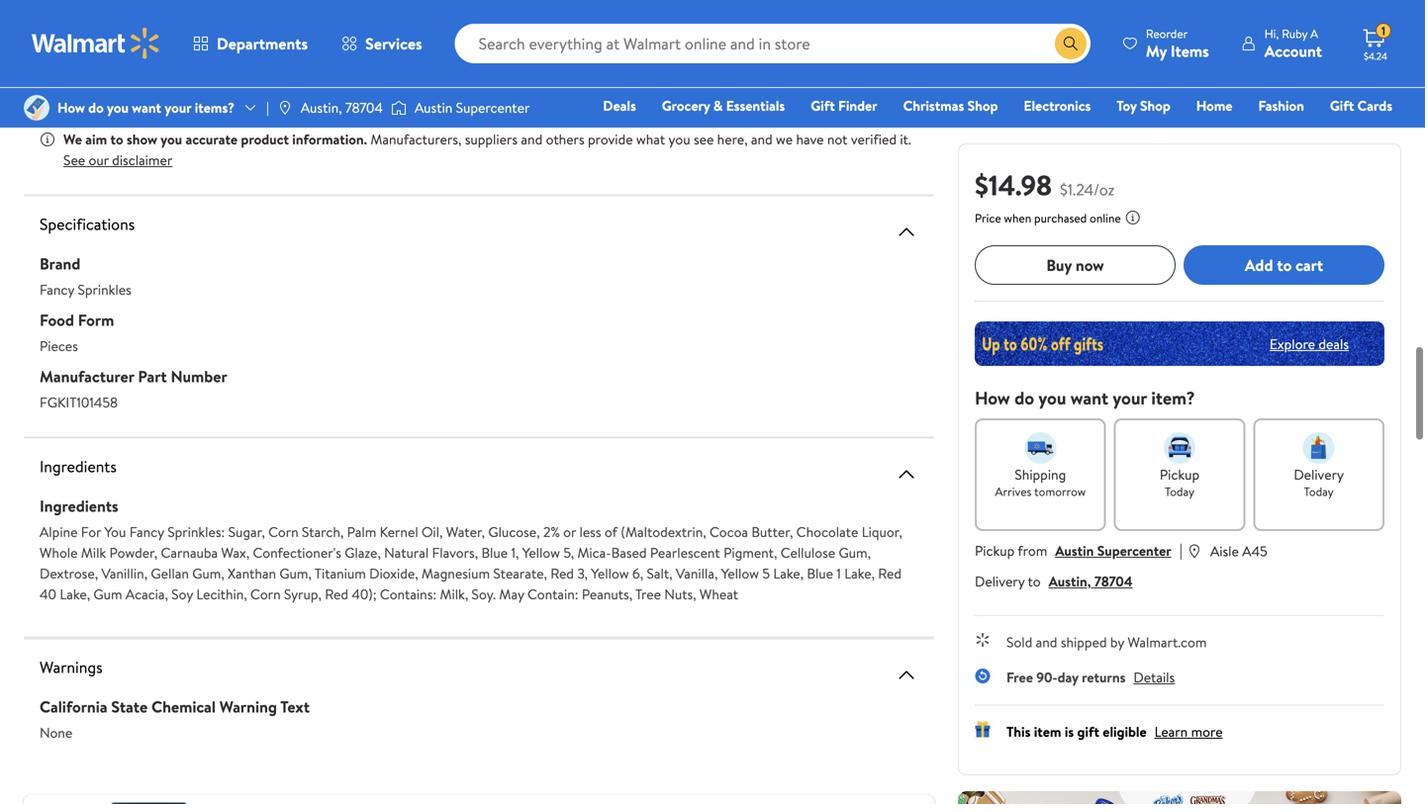 Task type: vqa. For each thing, say whether or not it's contained in the screenshot.
the rightmost Gum,
yes



Task type: locate. For each thing, give the bounding box(es) containing it.
make
[[216, 8, 248, 28]]

1 horizontal spatial gum,
[[279, 564, 312, 583]]

1 vertical spatial supercenter
[[1097, 541, 1171, 561]]

gum, down 'liquor,' at the bottom of page
[[839, 543, 871, 563]]

 image for austin, 78704
[[277, 100, 293, 116]]

add to cart button
[[1184, 245, 1384, 285]]

1 horizontal spatial fancy
[[129, 523, 164, 542]]

want down make
[[132, 98, 161, 117]]

2 vertical spatial or
[[563, 523, 576, 542]]

gift up items?
[[223, 78, 245, 97]]

1 vertical spatial fancy
[[129, 523, 164, 542]]

cookies, up "brownies,"
[[483, 8, 531, 28]]

do for how do you want your item?
[[1014, 386, 1034, 411]]

78704 down "austin supercenter" button
[[1094, 572, 1133, 591]]

treats
[[164, 43, 212, 62]]

1 up $4.24
[[1381, 22, 1386, 39]]

0 vertical spatial do
[[88, 98, 104, 117]]

1 vertical spatial your
[[1113, 386, 1147, 411]]

how
[[57, 98, 85, 117], [975, 386, 1010, 411]]

 image
[[24, 95, 49, 121], [277, 100, 293, 116]]

for
[[254, 60, 272, 80], [420, 60, 437, 80], [245, 95, 263, 114]]

text
[[280, 696, 310, 718]]

nuts,
[[664, 585, 696, 604]]

gift down the store-
[[264, 78, 285, 97]]

0 vertical spatial a
[[251, 8, 258, 28]]

1 vertical spatial ingredients
[[40, 495, 118, 517]]

| right mess
[[134, 26, 137, 45]]

corn up confectioner's
[[268, 523, 299, 542]]

including
[[425, 8, 479, 28]]

gift inside gift cards registry
[[1330, 96, 1354, 115]]

1 horizontal spatial today
[[1304, 483, 1334, 500]]

how do you want your items?
[[57, 98, 235, 117]]

blue
[[481, 543, 508, 563], [807, 564, 833, 583]]

austin inside the "pickup from austin supercenter |"
[[1055, 541, 1094, 561]]

treats right the drizzled
[[694, 8, 729, 28]]

yellow down pigment, on the right bottom of page
[[721, 564, 759, 583]]

ingredients inside "ingredients alpine for you fancy sprinkles: sugar, corn starch, palm kernel oil, water, glucose, 2% or less of (maltodextrin, cocoa butter, chocolate liquor, whole milk powder, carnauba wax, confectioner's glaze, natural flavors, blue 1, yellow 5, mica-based pearlescent pigment, cellulose gum, dextrose, vanillin, gellan gum, xanthan gum, titanium dioxide, magnesium stearate, red 3, yellow 6, salt, vanilla, yellow 5 lake, blue 1 lake, red 40 lake, gum acacia, soy lecithin, corn syrup, red 40); contains: milk, soy. may contain: peanuts, tree nuts, wheat"
[[40, 495, 118, 517]]

show
[[127, 130, 157, 149]]

1 vertical spatial how
[[975, 386, 1010, 411]]

lake, down dextrose,
[[60, 585, 90, 604]]

| up product
[[266, 98, 269, 117]]

0 horizontal spatial gum,
[[192, 564, 224, 583]]

yellow up peanuts,
[[591, 564, 629, 583]]

home
[[1196, 96, 1233, 115]]

2 horizontal spatial gift
[[1077, 722, 1099, 742]]

do for how do you want your items?
[[88, 98, 104, 117]]

today inside delivery today
[[1304, 483, 1334, 500]]

0 vertical spatial supercenter
[[456, 98, 530, 117]]

how for how do you want your item?
[[975, 386, 1010, 411]]

1 down the chocolate
[[837, 564, 841, 583]]

0 vertical spatial corn
[[268, 523, 299, 542]]

how down the giftable
[[57, 98, 85, 117]]

austin, down the "pickup from austin supercenter |"
[[1049, 572, 1091, 591]]

you right show
[[161, 130, 182, 149]]

how do you want your item?
[[975, 386, 1195, 411]]

0 horizontal spatial 78704
[[345, 98, 383, 117]]

titanium
[[314, 564, 366, 583]]

your for items?
[[165, 98, 191, 117]]

shop for christmas shop
[[967, 96, 998, 115]]

pickup left from
[[975, 541, 1015, 561]]

treats down services
[[382, 60, 417, 80]]

soy
[[171, 585, 193, 604]]

austin up austin, 78704 button
[[1055, 541, 1094, 561]]

gum,
[[839, 543, 871, 563], [192, 564, 224, 583], [279, 564, 312, 583]]

you down the giftable
[[107, 98, 129, 117]]

pickup down intent image for pickup
[[1160, 465, 1200, 484]]

pearlescent
[[650, 543, 720, 563]]

gift cards registry
[[1165, 96, 1392, 143]]

sold
[[1006, 633, 1032, 652]]

it.
[[900, 130, 911, 149]]

cookies, down including at the left of page
[[437, 43, 485, 62]]

gift for finder
[[811, 96, 835, 115]]

more down the drizzled
[[660, 43, 692, 62]]

lake, right 5
[[773, 564, 804, 583]]

and
[[620, 8, 642, 28], [635, 43, 657, 62], [642, 60, 663, 80], [445, 78, 466, 97], [521, 130, 543, 149], [751, 130, 773, 149], [1036, 633, 1057, 652]]

2 today from the left
[[1304, 483, 1334, 500]]

gum, down confectioner's
[[279, 564, 312, 583]]

ingredients for ingredients alpine for you fancy sprinkles: sugar, corn starch, palm kernel oil, water, glucose, 2% or less of (maltodextrin, cocoa butter, chocolate liquor, whole milk powder, carnauba wax, confectioner's glaze, natural flavors, blue 1, yellow 5, mica-based pearlescent pigment, cellulose gum, dextrose, vanillin, gellan gum, xanthan gum, titanium dioxide, magnesium stearate, red 3, yellow 6, salt, vanilla, yellow 5 lake, blue 1 lake, red 40 lake, gum acacia, soy lecithin, corn syrup, red 40); contains: milk, soy. may contain: peanuts, tree nuts, wheat
[[40, 495, 118, 517]]

your for item?
[[1113, 386, 1147, 411]]

others
[[546, 130, 585, 149]]

gift inside gift finder link
[[811, 96, 835, 115]]

0 horizontal spatial gift
[[223, 78, 245, 97]]

to right 'use'
[[200, 8, 213, 28]]

do down the giftable
[[88, 98, 104, 117]]

1 vertical spatial or
[[248, 78, 261, 97]]

today down intent image for pickup
[[1165, 483, 1194, 500]]

pickup for pickup today
[[1160, 465, 1200, 484]]

1 inside "ingredients alpine for you fancy sprinkles: sugar, corn starch, palm kernel oil, water, glucose, 2% or less of (maltodextrin, cocoa butter, chocolate liquor, whole milk powder, carnauba wax, confectioner's glaze, natural flavors, blue 1, yellow 5, mica-based pearlescent pigment, cellulose gum, dextrose, vanillin, gellan gum, xanthan gum, titanium dioxide, magnesium stearate, red 3, yellow 6, salt, vanilla, yellow 5 lake, blue 1 lake, red 40 lake, gum acacia, soy lecithin, corn syrup, red 40); contains: milk, soy. may contain: peanuts, tree nuts, wheat"
[[837, 564, 841, 583]]

delivery down intent image for delivery
[[1294, 465, 1344, 484]]

0 horizontal spatial want
[[132, 98, 161, 117]]

add
[[1245, 254, 1273, 276]]

fashion
[[1258, 96, 1304, 115]]

or right 2%
[[563, 523, 576, 542]]

1 horizontal spatial austin
[[1055, 541, 1094, 561]]

0 vertical spatial fancy
[[40, 280, 74, 299]]

1 vertical spatial of
[[605, 523, 617, 542]]

use
[[175, 8, 197, 28]]

0 horizontal spatial  image
[[24, 95, 49, 121]]

1 vertical spatial want
[[1071, 386, 1108, 411]]

0 horizontal spatial your
[[165, 98, 191, 117]]

1 horizontal spatial your
[[1113, 386, 1147, 411]]

| left up
[[215, 43, 218, 62]]

0 vertical spatial blue
[[481, 543, 508, 563]]

0 horizontal spatial yellow
[[522, 543, 560, 563]]

| left only in the left top of the page
[[176, 95, 179, 114]]

to right aim
[[110, 130, 123, 149]]

registry
[[1165, 124, 1215, 143]]

toy
[[1117, 96, 1137, 115]]

glaze,
[[345, 543, 381, 563]]

have
[[796, 130, 824, 149]]

1 vertical spatial delivery
[[975, 572, 1025, 591]]

do
[[88, 98, 104, 117], [1014, 386, 1034, 411]]

ingredients down fgkit101458
[[40, 456, 117, 477]]

supercenter down friends
[[456, 98, 530, 117]]

your left item?
[[1113, 386, 1147, 411]]

pickup
[[1160, 465, 1200, 484], [975, 541, 1015, 561]]

today down intent image for delivery
[[1304, 483, 1334, 500]]

limited
[[63, 95, 115, 114]]

0 vertical spatial austin,
[[301, 98, 342, 117]]

to inside "we aim to show you accurate product information. manufacturers, suppliers and others provide what you see here, and we have not verified it. see our disclaimer"
[[110, 130, 123, 149]]

 image for how do you want your items?
[[24, 95, 49, 121]]

blue down cellulose
[[807, 564, 833, 583]]

a right the the
[[289, 78, 295, 97]]

online
[[1090, 210, 1121, 227]]

do up the intent image for shipping
[[1014, 386, 1034, 411]]

a right make
[[251, 8, 258, 28]]

Walmart Site-Wide search field
[[455, 24, 1090, 63]]

1 horizontal spatial 78704
[[1094, 572, 1133, 591]]

gift right 'is'
[[1077, 722, 1099, 742]]

1 vertical spatial cookies,
[[437, 43, 485, 62]]

1 vertical spatial austin,
[[1049, 572, 1091, 591]]

gift
[[811, 96, 835, 115], [1330, 96, 1354, 115]]

austin down family
[[415, 98, 453, 117]]

our
[[89, 150, 109, 170]]

1 vertical spatial corn
[[250, 585, 281, 604]]

blue left 1,
[[481, 543, 508, 563]]

pickup for pickup from austin supercenter |
[[975, 541, 1015, 561]]

0 horizontal spatial 1
[[837, 564, 841, 583]]

1 horizontal spatial shop
[[1140, 96, 1170, 115]]

intent image for shipping image
[[1025, 432, 1056, 464]]

1 horizontal spatial how
[[975, 386, 1010, 411]]

0 horizontal spatial gift
[[811, 96, 835, 115]]

of right 'less'
[[605, 523, 617, 542]]

1 horizontal spatial red
[[550, 564, 574, 583]]

fancy up 'powder,'
[[129, 523, 164, 542]]

1 horizontal spatial blue
[[807, 564, 833, 583]]

 image
[[391, 98, 407, 118]]

1 horizontal spatial do
[[1014, 386, 1034, 411]]

milk,
[[440, 585, 468, 604]]

you up the intent image for shipping
[[1038, 386, 1066, 411]]

making
[[275, 60, 318, 80]]

explore deals
[[1270, 334, 1349, 354]]

corn down xanthan
[[250, 585, 281, 604]]

red left the 3,
[[550, 564, 574, 583]]

0 horizontal spatial delivery
[[975, 572, 1025, 591]]

for left holiday
[[420, 60, 437, 80]]

 image left limited
[[24, 95, 49, 121]]

delivery for to
[[975, 572, 1025, 591]]

red down 'liquor,' at the bottom of page
[[878, 564, 902, 583]]

1 horizontal spatial supercenter
[[1097, 541, 1171, 561]]

1 horizontal spatial lake,
[[773, 564, 804, 583]]

austin, down decorating
[[301, 98, 342, 117]]

1 shop from the left
[[967, 96, 998, 115]]

grocery & essentials link
[[653, 95, 794, 116]]

learn
[[1154, 722, 1188, 742]]

kernel
[[380, 523, 418, 542]]

one
[[1241, 124, 1270, 143]]

shipped
[[1061, 633, 1107, 652]]

of right variety
[[305, 8, 318, 28]]

gift left cards
[[1330, 96, 1354, 115]]

and up austin supercenter
[[445, 78, 466, 97]]

and right pretzels,
[[635, 43, 657, 62]]

6,
[[632, 564, 643, 583]]

eligible
[[1103, 722, 1147, 742]]

| left make
[[128, 78, 130, 97]]

0 vertical spatial how
[[57, 98, 85, 117]]

gift left "finder"
[[811, 96, 835, 115]]

syrup,
[[284, 585, 321, 604]]

lecithin,
[[196, 585, 247, 604]]

food
[[40, 309, 74, 331]]

treats down treats
[[169, 78, 204, 97]]

want for item?
[[1071, 386, 1108, 411]]

finder
[[838, 96, 877, 115]]

day
[[1057, 668, 1078, 687]]

0 vertical spatial want
[[132, 98, 161, 117]]

flavors,
[[432, 543, 478, 563]]

more right learn
[[1191, 722, 1223, 742]]

up to sixty percent off deals. shop now. image
[[975, 322, 1384, 366]]

specifications
[[40, 213, 135, 235]]

1 vertical spatial do
[[1014, 386, 1034, 411]]

1 horizontal spatial delivery
[[1294, 465, 1344, 484]]

0 vertical spatial ingredients
[[40, 456, 117, 477]]

0 vertical spatial 78704
[[345, 98, 383, 117]]

1 horizontal spatial or
[[350, 43, 363, 62]]

2 horizontal spatial or
[[563, 523, 576, 542]]

to up items?
[[207, 78, 220, 97]]

services button
[[325, 20, 439, 67]]

78704 down kit
[[345, 98, 383, 117]]

0 horizontal spatial lake,
[[60, 585, 90, 604]]

legal information image
[[1125, 210, 1141, 226]]

may
[[499, 585, 524, 604]]

treats
[[694, 8, 729, 28], [382, 60, 417, 80], [169, 78, 204, 97]]

1 vertical spatial 1
[[837, 564, 841, 583]]

0 vertical spatial delivery
[[1294, 465, 1344, 484]]

 image up product
[[277, 100, 293, 116]]

supercenter inside the "pickup from austin supercenter |"
[[1097, 541, 1171, 561]]

1 vertical spatial austin
[[1055, 541, 1094, 561]]

how up arrives
[[975, 386, 1010, 411]]

1 horizontal spatial  image
[[277, 100, 293, 116]]

want left item?
[[1071, 386, 1108, 411]]

pigment,
[[723, 543, 777, 563]]

cookies,
[[483, 8, 531, 28], [437, 43, 485, 62]]

1 horizontal spatial want
[[1071, 386, 1108, 411]]

hi, ruby a account
[[1264, 25, 1322, 62]]

christmas shop link
[[894, 95, 1007, 116]]

2 horizontal spatial yellow
[[721, 564, 759, 583]]

1 today from the left
[[1165, 483, 1194, 500]]

0 horizontal spatial how
[[57, 98, 85, 117]]

delivery
[[1294, 465, 1344, 484], [975, 572, 1025, 591]]

dextrose,
[[40, 564, 98, 583]]

0 vertical spatial austin
[[415, 98, 453, 117]]

occasions,
[[577, 60, 638, 80]]

cellulose
[[780, 543, 835, 563]]

austin, 78704
[[301, 98, 383, 117]]

fashion link
[[1249, 95, 1313, 116]]

$1.24/oz
[[1060, 179, 1115, 200]]

1 gift from the left
[[811, 96, 835, 115]]

get
[[361, 95, 381, 114]]

pickup inside the "pickup from austin supercenter |"
[[975, 541, 1015, 561]]

it
[[384, 95, 392, 114]]

ingredients up for
[[40, 495, 118, 517]]

of inside "ingredients alpine for you fancy sprinkles: sugar, corn starch, palm kernel oil, water, glucose, 2% or less of (maltodextrin, cocoa butter, chocolate liquor, whole milk powder, carnauba wax, confectioner's glaze, natural flavors, blue 1, yellow 5, mica-based pearlescent pigment, cellulose gum, dextrose, vanillin, gellan gum, xanthan gum, titanium dioxide, magnesium stearate, red 3, yellow 6, salt, vanilla, yellow 5 lake, blue 1 lake, red 40 lake, gum acacia, soy lecithin, corn syrup, red 40); contains: milk, soy. may contain: peanuts, tree nuts, wheat"
[[605, 523, 617, 542]]

2 gift from the left
[[1330, 96, 1354, 115]]

gum, up lecithin,
[[192, 564, 224, 583]]

delivery down from
[[975, 572, 1025, 591]]

0 horizontal spatial pickup
[[975, 541, 1015, 561]]

1 horizontal spatial pickup
[[1160, 465, 1200, 484]]

chocolate
[[796, 523, 858, 542]]

1 horizontal spatial of
[[605, 523, 617, 542]]

peanuts,
[[582, 585, 632, 604]]

2 shop from the left
[[1140, 96, 1170, 115]]

Search search field
[[455, 24, 1090, 63]]

delivery today
[[1294, 465, 1344, 500]]

0 horizontal spatial do
[[88, 98, 104, 117]]

your down make
[[165, 98, 191, 117]]

0 horizontal spatial of
[[305, 8, 318, 28]]

shipping
[[1015, 465, 1066, 484]]

yellow down 2%
[[522, 543, 560, 563]]

dip
[[63, 8, 86, 28]]

2 ingredients from the top
[[40, 495, 118, 517]]

buy
[[1046, 254, 1072, 276]]

california
[[40, 696, 107, 718]]

free 90-day returns details
[[1006, 668, 1175, 687]]

0 horizontal spatial today
[[1165, 483, 1194, 500]]

soy.
[[472, 585, 496, 604]]

shop right toy
[[1140, 96, 1170, 115]]

decorating
[[298, 78, 366, 97]]

| left great
[[211, 60, 214, 80]]

or right bought on the top left
[[350, 43, 363, 62]]

required
[[367, 26, 418, 45]]

0 vertical spatial your
[[165, 98, 191, 117]]

0 horizontal spatial austin,
[[301, 98, 342, 117]]

1 horizontal spatial gift
[[1330, 96, 1354, 115]]

1 horizontal spatial a
[[289, 78, 295, 97]]

0 vertical spatial of
[[305, 8, 318, 28]]

1 vertical spatial pickup
[[975, 541, 1015, 561]]

supercenter up austin, 78704 button
[[1097, 541, 1171, 561]]

shop right christmas
[[967, 96, 998, 115]]

of inside "dip or drizzle | use to make a variety of fancy desserts, including cookies, dipped treats, and drizzled treats less mess | minimal clean-up with no mixing bowl required decorates 24 treats | elevate store-bought or homemade cookies, brownies, fruit, pretzels, and more perfect for parties | great for making shareable treats for holiday parties, festive occasions, and more giftable | make treats to gift or gift a decorating kit to family and friends limited edition | only here for the holidays, so get it before it's gone!"
[[305, 8, 318, 28]]

to left cart
[[1277, 254, 1292, 276]]

0 horizontal spatial fancy
[[40, 280, 74, 299]]

0 vertical spatial 1
[[1381, 22, 1386, 39]]

2 horizontal spatial red
[[878, 564, 902, 583]]

aim
[[85, 130, 107, 149]]

or left the the
[[248, 78, 261, 97]]

lake, down 'liquor,' at the bottom of page
[[844, 564, 875, 583]]

with
[[246, 26, 271, 45]]

walmart+ link
[[1324, 123, 1401, 144]]

0 vertical spatial pickup
[[1160, 465, 1200, 484]]

1 ingredients from the top
[[40, 456, 117, 477]]

0 horizontal spatial shop
[[967, 96, 998, 115]]

friends
[[469, 78, 511, 97]]

fancy down "brand"
[[40, 280, 74, 299]]

today inside "pickup today"
[[1165, 483, 1194, 500]]

red down titanium
[[325, 585, 348, 604]]



Task type: describe. For each thing, give the bounding box(es) containing it.
item
[[1034, 722, 1061, 742]]

returns
[[1082, 668, 1126, 687]]

vanillin,
[[101, 564, 147, 583]]

whole
[[40, 543, 78, 563]]

cart
[[1296, 254, 1323, 276]]

how for how do you want your items?
[[57, 98, 85, 117]]

1 vertical spatial blue
[[807, 564, 833, 583]]

a
[[1310, 25, 1318, 42]]

departments
[[217, 33, 308, 54]]

grocery
[[662, 96, 710, 115]]

toy shop link
[[1108, 95, 1179, 116]]

grocery & essentials
[[662, 96, 785, 115]]

christmas
[[903, 96, 964, 115]]

want for items?
[[132, 98, 161, 117]]

free
[[1006, 668, 1033, 687]]

a45
[[1242, 542, 1267, 561]]

1 horizontal spatial 1
[[1381, 22, 1386, 39]]

today for pickup
[[1165, 483, 1194, 500]]

fancy inside "ingredients alpine for you fancy sprinkles: sugar, corn starch, palm kernel oil, water, glucose, 2% or less of (maltodextrin, cocoa butter, chocolate liquor, whole milk powder, carnauba wax, confectioner's glaze, natural flavors, blue 1, yellow 5, mica-based pearlescent pigment, cellulose gum, dextrose, vanillin, gellan gum, xanthan gum, titanium dioxide, magnesium stearate, red 3, yellow 6, salt, vanilla, yellow 5 lake, blue 1 lake, red 40 lake, gum acacia, soy lecithin, corn syrup, red 40); contains: milk, soy. may contain: peanuts, tree nuts, wheat"
[[129, 523, 164, 542]]

or inside "ingredients alpine for you fancy sprinkles: sugar, corn starch, palm kernel oil, water, glucose, 2% or less of (maltodextrin, cocoa butter, chocolate liquor, whole milk powder, carnauba wax, confectioner's glaze, natural flavors, blue 1, yellow 5, mica-based pearlescent pigment, cellulose gum, dextrose, vanillin, gellan gum, xanthan gum, titanium dioxide, magnesium stearate, red 3, yellow 6, salt, vanilla, yellow 5 lake, blue 1 lake, red 40 lake, gum acacia, soy lecithin, corn syrup, red 40); contains: milk, soy. may contain: peanuts, tree nuts, wheat"
[[563, 523, 576, 542]]

my
[[1146, 40, 1167, 62]]

store-
[[268, 43, 304, 62]]

essentials
[[726, 96, 785, 115]]

1 horizontal spatial gift
[[264, 78, 285, 97]]

here,
[[717, 130, 748, 149]]

items?
[[195, 98, 235, 117]]

so
[[344, 95, 357, 114]]

1 vertical spatial a
[[289, 78, 295, 97]]

less
[[63, 26, 93, 45]]

| left aisle
[[1179, 539, 1183, 561]]

fruit,
[[548, 43, 578, 62]]

minimal
[[140, 26, 187, 45]]

hi,
[[1264, 25, 1279, 42]]

we
[[63, 130, 82, 149]]

and right occasions,
[[642, 60, 663, 80]]

giftable
[[63, 78, 124, 97]]

up
[[227, 26, 242, 45]]

dip or drizzle | use to make a variety of fancy desserts, including cookies, dipped treats, and drizzled treats less mess | minimal clean-up with no mixing bowl required decorates 24 treats | elevate store-bought or homemade cookies, brownies, fruit, pretzels, and more perfect for parties | great for making shareable treats for holiday parties, festive occasions, and more giftable | make treats to gift or gift a decorating kit to family and friends limited edition | only here for the holidays, so get it before it's gone!
[[63, 8, 729, 114]]

to right kit
[[389, 78, 402, 97]]

confectioner's
[[253, 543, 341, 563]]

price
[[975, 210, 1001, 227]]

| left 'use'
[[168, 8, 171, 28]]

warnings image
[[895, 664, 918, 687]]

brownies,
[[488, 43, 545, 62]]

vanilla,
[[676, 564, 718, 583]]

liquor,
[[862, 523, 902, 542]]

3,
[[577, 564, 588, 583]]

information.
[[292, 130, 367, 149]]

2 horizontal spatial lake,
[[844, 564, 875, 583]]

pickup from austin supercenter |
[[975, 539, 1183, 561]]

clean-
[[191, 26, 227, 45]]

for
[[81, 523, 101, 542]]

manufacturer
[[40, 366, 134, 387]]

walmart image
[[32, 28, 160, 59]]

edition
[[118, 95, 173, 114]]

you left see
[[669, 130, 690, 149]]

to down from
[[1028, 572, 1041, 591]]

1 horizontal spatial yellow
[[591, 564, 629, 583]]

homemade
[[366, 43, 433, 62]]

sugar,
[[228, 523, 265, 542]]

cocoa
[[710, 523, 748, 542]]

add to cart
[[1245, 254, 1323, 276]]

0 horizontal spatial supercenter
[[456, 98, 530, 117]]

austin, 78704 button
[[1049, 572, 1133, 591]]

electronics link
[[1015, 95, 1100, 116]]

search icon image
[[1063, 36, 1079, 51]]

2 horizontal spatial gum,
[[839, 543, 871, 563]]

is
[[1065, 722, 1074, 742]]

bowl
[[336, 26, 364, 45]]

and right the sold
[[1036, 633, 1057, 652]]

learn more button
[[1154, 722, 1223, 742]]

0 horizontal spatial or
[[248, 78, 261, 97]]

for
[[124, 60, 152, 80]]

only
[[183, 95, 211, 114]]

0 horizontal spatial austin
[[415, 98, 453, 117]]

for down departments
[[254, 60, 272, 80]]

natural
[[384, 543, 429, 563]]

pieces
[[40, 336, 78, 356]]

intent image for delivery image
[[1303, 432, 1335, 464]]

1 horizontal spatial austin,
[[1049, 572, 1091, 591]]

fancy inside brand fancy sprinkles food form pieces manufacturer part number fgkit101458
[[40, 280, 74, 299]]

delivery for today
[[1294, 465, 1344, 484]]

and left the we
[[751, 130, 773, 149]]

by
[[1110, 633, 1124, 652]]

0 horizontal spatial treats
[[169, 78, 204, 97]]

0 horizontal spatial red
[[325, 585, 348, 604]]

0 vertical spatial cookies,
[[483, 8, 531, 28]]

form
[[78, 309, 114, 331]]

or
[[89, 8, 109, 28]]

delivery to austin, 78704
[[975, 572, 1133, 591]]

0 vertical spatial or
[[350, 43, 363, 62]]

2 horizontal spatial treats
[[694, 8, 729, 28]]

specifications image
[[895, 220, 918, 244]]

home link
[[1187, 95, 1241, 116]]

intent image for pickup image
[[1164, 432, 1195, 464]]

items
[[1171, 40, 1209, 62]]

services
[[365, 33, 422, 54]]

for left the the
[[245, 95, 263, 114]]

mess
[[96, 26, 131, 45]]

from
[[1018, 541, 1047, 561]]

family
[[405, 78, 441, 97]]

today for delivery
[[1304, 483, 1334, 500]]

to inside button
[[1277, 254, 1292, 276]]

and right treats,
[[620, 8, 642, 28]]

contains:
[[380, 585, 437, 604]]

austin supercenter button
[[1055, 541, 1171, 561]]

shop for toy shop
[[1140, 96, 1170, 115]]

40
[[40, 585, 56, 604]]

shareable
[[322, 60, 378, 80]]

0 horizontal spatial a
[[251, 8, 258, 28]]

0 horizontal spatial blue
[[481, 543, 508, 563]]

sold and shipped by walmart.com
[[1006, 633, 1207, 652]]

none
[[40, 723, 72, 743]]

pickup today
[[1160, 465, 1200, 500]]

ingredients image
[[895, 463, 918, 486]]

details button
[[1133, 668, 1175, 687]]

ingredients for ingredients
[[40, 456, 117, 477]]

tree
[[635, 585, 661, 604]]

fancy
[[322, 8, 366, 28]]

1 horizontal spatial treats
[[382, 60, 417, 80]]

and left others
[[521, 130, 543, 149]]

more up grocery
[[666, 60, 698, 80]]

2%
[[543, 523, 560, 542]]

gone!
[[459, 95, 493, 114]]

electronics
[[1024, 96, 1091, 115]]

gift for cards
[[1330, 96, 1354, 115]]

1 vertical spatial 78704
[[1094, 572, 1133, 591]]

gifting made easy image
[[975, 722, 991, 738]]

deals link
[[594, 95, 645, 116]]

holiday
[[441, 60, 483, 80]]

holidays,
[[289, 95, 341, 114]]

drizzled
[[645, 8, 691, 28]]



